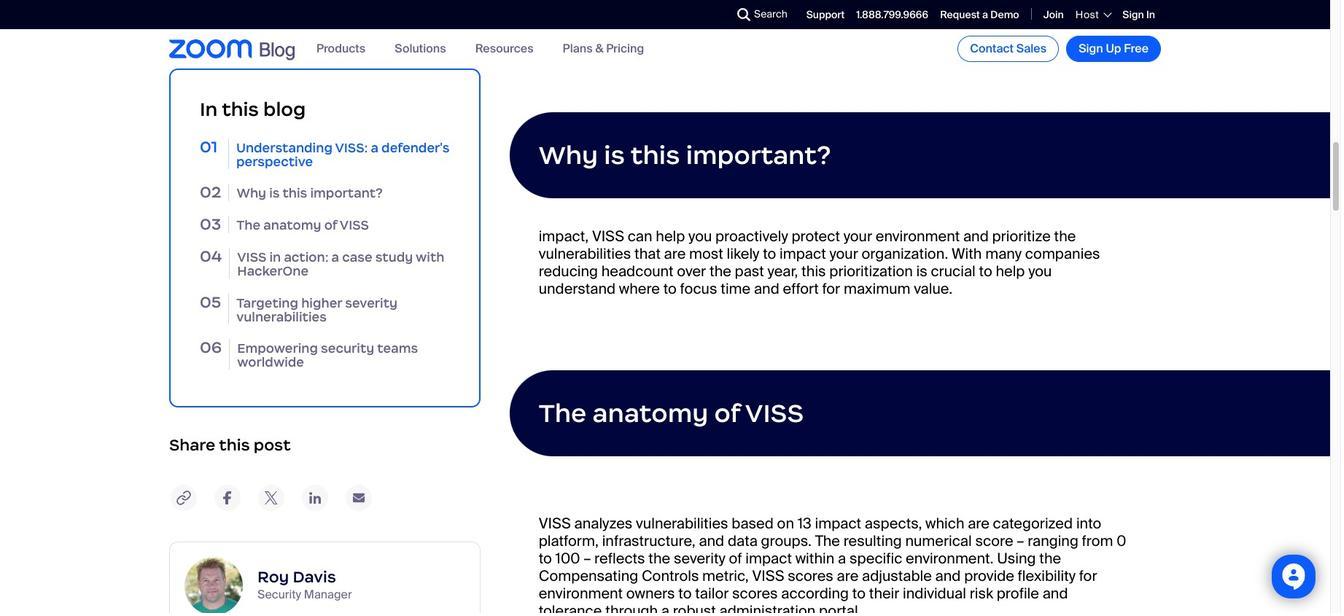Task type: locate. For each thing, give the bounding box(es) containing it.
a
[[982, 8, 988, 21], [371, 140, 379, 156], [331, 250, 339, 266], [838, 549, 846, 568], [661, 602, 669, 613]]

0 vertical spatial is
[[604, 139, 625, 171]]

your up the prioritization
[[843, 227, 872, 246]]

severity inside targeting higher severity vulnerabilities
[[345, 295, 397, 311]]

categorized
[[993, 514, 1073, 533]]

free
[[1124, 41, 1149, 56]]

believe
[[564, 0, 612, 5]]

where
[[619, 279, 660, 298]]

environment inside viss analyzes vulnerabilities based on 13 impact aspects, which are categorized into platform, infrastructure, and data groups. the resulting numerical score – ranging from 0 to 100 – reflects the severity of impact within a specific environment. using the compensating controls metric, viss scores are adjustable and provide flexibility for environment owners to tailor scores according to their individual risk profile and tolerance through a robust administration portal.
[[539, 584, 623, 603]]

0 horizontal spatial is
[[269, 185, 280, 201]]

0 vertical spatial time
[[1039, 4, 1069, 23]]

discernible
[[643, 0, 717, 5]]

impact up 1.888.799.9666 link
[[857, 0, 903, 5]]

1 horizontal spatial environment
[[876, 227, 960, 246]]

are up portal.
[[837, 567, 859, 586]]

1 horizontal spatial the
[[539, 397, 587, 430]]

impact up effort
[[780, 244, 826, 263]]

davis
[[293, 568, 336, 587]]

vulnerabilities.
[[777, 21, 873, 40]]

1 horizontal spatial reflects
[[700, 4, 751, 23]]

1 vertical spatial you
[[1028, 262, 1052, 281]]

2 vertical spatial is
[[916, 262, 927, 281]]

0 vertical spatial into
[[591, 21, 616, 40]]

help down the prioritize
[[996, 262, 1025, 281]]

0 horizontal spatial the
[[236, 217, 260, 233]]

empowering security teams worldwide
[[237, 341, 418, 371]]

to left the 100
[[539, 549, 552, 568]]

reflects inside we believe this discernible trend toward higher-impact findings and increasingly intricate multi-step exploitations reflects how researchers are dedicating additional time to delve deeper into the nuance of potential vulnerabilities.
[[700, 4, 751, 23]]

0 vertical spatial help
[[656, 227, 685, 246]]

1 vertical spatial help
[[996, 262, 1025, 281]]

for inside impact, viss can help you proactively protect your environment and prioritize the vulnerabilities that are most likely to impact your organization. with many companies reducing headcount over the past year, this prioritization is crucial to help you understand where to focus time and effort for maximum value.
[[822, 279, 840, 298]]

0 vertical spatial anatomy
[[263, 217, 321, 233]]

2 horizontal spatial is
[[916, 262, 927, 281]]

search
[[754, 7, 787, 20]]

this
[[615, 0, 640, 5], [222, 98, 259, 121], [631, 139, 680, 171], [283, 185, 307, 201], [802, 262, 826, 281], [219, 436, 250, 455]]

provide
[[964, 567, 1014, 586]]

dedicating
[[895, 4, 966, 23]]

into left 0
[[1076, 514, 1101, 533]]

you up over
[[688, 227, 712, 246]]

100
[[555, 549, 580, 568]]

0 vertical spatial for
[[822, 279, 840, 298]]

0 vertical spatial sign
[[1123, 8, 1144, 21]]

how
[[755, 4, 782, 23]]

0
[[1117, 532, 1126, 551]]

0 vertical spatial environment
[[876, 227, 960, 246]]

additional
[[969, 4, 1036, 23]]

0 vertical spatial the anatomy of viss
[[236, 217, 369, 233]]

– right the 100
[[583, 549, 591, 568]]

severity inside viss analyzes vulnerabilities based on 13 impact aspects, which are categorized into platform, infrastructure, and data groups. the resulting numerical score – ranging from 0 to 100 – reflects the severity of impact within a specific environment. using the compensating controls metric, viss scores are adjustable and provide flexibility for environment owners to tailor scores according to their individual risk profile and tolerance through a robust administration portal.
[[674, 549, 725, 568]]

0 vertical spatial why is this important?
[[539, 139, 831, 171]]

are right higher-
[[869, 4, 891, 23]]

of inside we believe this discernible trend toward higher-impact findings and increasingly intricate multi-step exploitations reflects how researchers are dedicating additional time to delve deeper into the nuance of potential vulnerabilities.
[[698, 21, 711, 40]]

0 horizontal spatial why is this important?
[[237, 185, 383, 201]]

viss inside impact, viss can help you proactively protect your environment and prioritize the vulnerabilities that are most likely to impact your organization. with many companies reducing headcount over the past year, this prioritization is crucial to help you understand where to focus time and effort for maximum value.
[[592, 227, 624, 246]]

time left host
[[1039, 4, 1069, 23]]

for
[[822, 279, 840, 298], [1079, 567, 1097, 586]]

1 horizontal spatial the anatomy of viss
[[539, 397, 804, 430]]

resulting
[[843, 532, 902, 551]]

impact inside we believe this discernible trend toward higher-impact findings and increasingly intricate multi-step exploitations reflects how researchers are dedicating additional time to delve deeper into the nuance of potential vulnerabilities.
[[857, 0, 903, 5]]

the inside viss analyzes vulnerabilities based on 13 impact aspects, which are categorized into platform, infrastructure, and data groups. the resulting numerical score – ranging from 0 to 100 – reflects the severity of impact within a specific environment. using the compensating controls metric, viss scores are adjustable and provide flexibility for environment owners to tailor scores according to their individual risk profile and tolerance through a robust administration portal.
[[815, 532, 840, 551]]

and
[[964, 0, 989, 5], [963, 227, 989, 246], [754, 279, 779, 298], [699, 532, 724, 551], [935, 567, 961, 586], [1043, 584, 1068, 603]]

1 vertical spatial for
[[1079, 567, 1097, 586]]

vulnerabilities up empowering
[[236, 309, 327, 325]]

2 horizontal spatial the
[[815, 532, 840, 551]]

to left over
[[663, 279, 677, 298]]

a right "viss:"
[[371, 140, 379, 156]]

in up 01
[[200, 98, 218, 121]]

can
[[628, 227, 652, 246]]

to
[[1072, 4, 1086, 23], [763, 244, 776, 263], [979, 262, 992, 281], [663, 279, 677, 298], [539, 549, 552, 568], [678, 584, 692, 603], [852, 584, 866, 603]]

crucial
[[931, 262, 976, 281]]

in up free
[[1146, 8, 1155, 21]]

the inside we believe this discernible trend toward higher-impact findings and increasingly intricate multi-step exploitations reflects how researchers are dedicating additional time to delve deeper into the nuance of potential vulnerabilities.
[[619, 21, 641, 40]]

targeting higher severity vulnerabilities
[[236, 295, 397, 325]]

1 vertical spatial sign
[[1079, 41, 1103, 56]]

email image
[[344, 484, 373, 513]]

viss:
[[335, 140, 368, 156]]

share this post
[[169, 436, 291, 455]]

to left tailor
[[678, 584, 692, 603]]

sign left the up
[[1079, 41, 1103, 56]]

to right the "likely"
[[763, 244, 776, 263]]

share
[[169, 436, 215, 455]]

using
[[997, 549, 1036, 568]]

of inside viss analyzes vulnerabilities based on 13 impact aspects, which are categorized into platform, infrastructure, and data groups. the resulting numerical score – ranging from 0 to 100 – reflects the severity of impact within a specific environment. using the compensating controls metric, viss scores are adjustable and provide flexibility for environment owners to tailor scores according to their individual risk profile and tolerance through a robust administration portal.
[[729, 549, 742, 568]]

important?
[[686, 139, 831, 171], [310, 185, 383, 201]]

sign inside sign up free link
[[1079, 41, 1103, 56]]

sign up free
[[1079, 41, 1149, 56]]

vulnerabilities inside impact, viss can help you proactively protect your environment and prioritize the vulnerabilities that are most likely to impact your organization. with many companies reducing headcount over the past year, this prioritization is crucial to help you understand where to focus time and effort for maximum value.
[[539, 244, 631, 263]]

administration
[[719, 602, 816, 613]]

individual
[[903, 584, 966, 603]]

vulnerabilities up controls
[[636, 514, 728, 533]]

request
[[940, 8, 980, 21]]

02
[[200, 182, 221, 202]]

1 horizontal spatial important?
[[686, 139, 831, 171]]

0 horizontal spatial into
[[591, 21, 616, 40]]

1 vertical spatial in
[[200, 98, 218, 121]]

severity up tailor
[[674, 549, 725, 568]]

the right over
[[710, 262, 731, 281]]

1 horizontal spatial for
[[1079, 567, 1097, 586]]

severity down case
[[345, 295, 397, 311]]

– right score
[[1017, 532, 1024, 551]]

up
[[1106, 41, 1121, 56]]

1 horizontal spatial you
[[1028, 262, 1052, 281]]

0 horizontal spatial for
[[822, 279, 840, 298]]

linkedin image
[[300, 484, 330, 513]]

perspective
[[236, 154, 313, 170]]

for right effort
[[822, 279, 840, 298]]

1 horizontal spatial –
[[1017, 532, 1024, 551]]

flexibility
[[1018, 567, 1076, 586]]

your up maximum
[[829, 244, 858, 263]]

0 horizontal spatial –
[[583, 549, 591, 568]]

a left the robust
[[661, 602, 669, 613]]

13
[[798, 514, 812, 533]]

is inside impact, viss can help you proactively protect your environment and prioritize the vulnerabilities that are most likely to impact your organization. with many companies reducing headcount over the past year, this prioritization is crucial to help you understand where to focus time and effort for maximum value.
[[916, 262, 927, 281]]

0 horizontal spatial reflects
[[594, 549, 645, 568]]

1 horizontal spatial vulnerabilities
[[539, 244, 631, 263]]

scores right tailor
[[732, 584, 778, 603]]

2 horizontal spatial vulnerabilities
[[636, 514, 728, 533]]

the
[[619, 21, 641, 40], [1054, 227, 1076, 246], [710, 262, 731, 281], [649, 549, 670, 568], [1039, 549, 1061, 568]]

0 horizontal spatial anatomy
[[263, 217, 321, 233]]

a left case
[[331, 250, 339, 266]]

to left their
[[852, 584, 866, 603]]

empowering
[[237, 341, 318, 357]]

and left data
[[699, 532, 724, 551]]

impact down 'based'
[[746, 549, 792, 568]]

resources button
[[475, 41, 534, 56]]

the right using on the right bottom of page
[[1039, 549, 1061, 568]]

1 vertical spatial time
[[721, 279, 751, 298]]

time inside impact, viss can help you proactively protect your environment and prioritize the vulnerabilities that are most likely to impact your organization. with many companies reducing headcount over the past year, this prioritization is crucial to help you understand where to focus time and effort for maximum value.
[[721, 279, 751, 298]]

1 vertical spatial severity
[[674, 549, 725, 568]]

environment down the 100
[[539, 584, 623, 603]]

defender's
[[381, 140, 450, 156]]

1 horizontal spatial into
[[1076, 514, 1101, 533]]

security
[[321, 341, 374, 357]]

copy link image
[[169, 484, 198, 513]]

1 vertical spatial why
[[237, 185, 266, 201]]

0 horizontal spatial environment
[[539, 584, 623, 603]]

we believe this discernible trend toward higher-impact findings and increasingly intricate multi-step exploitations reflects how researchers are dedicating additional time to delve deeper into the nuance of potential vulnerabilities.
[[539, 0, 1131, 40]]

time down the "likely"
[[721, 279, 751, 298]]

2 vertical spatial the
[[815, 532, 840, 551]]

roy davis security manager
[[257, 568, 352, 603]]

2 vertical spatial vulnerabilities
[[636, 514, 728, 533]]

1 horizontal spatial severity
[[674, 549, 725, 568]]

0 vertical spatial important?
[[686, 139, 831, 171]]

time inside we believe this discernible trend toward higher-impact findings and increasingly intricate multi-step exploitations reflects how researchers are dedicating additional time to delve deeper into the nuance of potential vulnerabilities.
[[1039, 4, 1069, 23]]

impact inside impact, viss can help you proactively protect your environment and prioritize the vulnerabilities that are most likely to impact your organization. with many companies reducing headcount over the past year, this prioritization is crucial to help you understand where to focus time and effort for maximum value.
[[780, 244, 826, 263]]

into inside we believe this discernible trend toward higher-impact findings and increasingly intricate multi-step exploitations reflects how researchers are dedicating additional time to delve deeper into the nuance of potential vulnerabilities.
[[591, 21, 616, 40]]

over
[[677, 262, 706, 281]]

vulnerabilities
[[539, 244, 631, 263], [236, 309, 327, 325], [636, 514, 728, 533]]

a inside viss in action: a case study with hackerone
[[331, 250, 339, 266]]

plans
[[563, 41, 593, 56]]

help right 'can' on the left top of the page
[[656, 227, 685, 246]]

for down from
[[1079, 567, 1097, 586]]

delve
[[1089, 4, 1125, 23]]

from
[[1082, 532, 1113, 551]]

1 vertical spatial important?
[[310, 185, 383, 201]]

controls
[[642, 567, 699, 586]]

this inside impact, viss can help you proactively protect your environment and prioritize the vulnerabilities that are most likely to impact your organization. with many companies reducing headcount over the past year, this prioritization is crucial to help you understand where to focus time and effort for maximum value.
[[802, 262, 826, 281]]

contact sales
[[970, 41, 1047, 56]]

0 horizontal spatial severity
[[345, 295, 397, 311]]

this inside we believe this discernible trend toward higher-impact findings and increasingly intricate multi-step exploitations reflects how researchers are dedicating additional time to delve deeper into the nuance of potential vulnerabilities.
[[615, 0, 640, 5]]

study
[[375, 250, 413, 266]]

groups.
[[761, 532, 812, 551]]

0 horizontal spatial vulnerabilities
[[236, 309, 327, 325]]

None search field
[[684, 3, 741, 26]]

why is this important?
[[539, 139, 831, 171], [237, 185, 383, 201]]

1 vertical spatial into
[[1076, 514, 1101, 533]]

1 horizontal spatial why
[[539, 139, 598, 171]]

into inside viss analyzes vulnerabilities based on 13 impact aspects, which are categorized into platform, infrastructure, and data groups. the resulting numerical score – ranging from 0 to 100 – reflects the severity of impact within a specific environment. using the compensating controls metric, viss scores are adjustable and provide flexibility for environment owners to tailor scores according to their individual risk profile and tolerance through a robust administration portal.
[[1076, 514, 1101, 533]]

intricate
[[1076, 0, 1131, 5]]

through
[[605, 602, 658, 613]]

1 horizontal spatial sign
[[1123, 8, 1144, 21]]

logo blog.svg image
[[260, 39, 295, 62]]

the up pricing
[[619, 21, 641, 40]]

1 horizontal spatial help
[[996, 262, 1025, 281]]

1 vertical spatial the
[[539, 397, 587, 430]]

maximum
[[844, 279, 911, 298]]

to right join link
[[1072, 4, 1086, 23]]

impact right 13
[[815, 514, 861, 533]]

0 horizontal spatial time
[[721, 279, 751, 298]]

teams
[[377, 341, 418, 357]]

1 horizontal spatial why is this important?
[[539, 139, 831, 171]]

viss
[[340, 217, 369, 233], [592, 227, 624, 246], [237, 250, 266, 266], [745, 397, 804, 430], [539, 514, 571, 533], [752, 567, 784, 586]]

0 horizontal spatial help
[[656, 227, 685, 246]]

and up request a demo "link"
[[964, 0, 989, 5]]

products
[[316, 41, 365, 56]]

within
[[795, 549, 834, 568]]

0 vertical spatial severity
[[345, 295, 397, 311]]

security
[[257, 587, 301, 603]]

and left effort
[[754, 279, 779, 298]]

sign down intricate
[[1123, 8, 1144, 21]]

reflects down 'analyzes'
[[594, 549, 645, 568]]

the
[[236, 217, 260, 233], [539, 397, 587, 430], [815, 532, 840, 551]]

0 horizontal spatial sign
[[1079, 41, 1103, 56]]

vulnerabilities up understand
[[539, 244, 631, 263]]

we
[[539, 0, 560, 5]]

and inside we believe this discernible trend toward higher-impact findings and increasingly intricate multi-step exploitations reflects how researchers are dedicating additional time to delve deeper into the nuance of potential vulnerabilities.
[[964, 0, 989, 5]]

to right crucial
[[979, 262, 992, 281]]

0 vertical spatial reflects
[[700, 4, 751, 23]]

impact
[[857, 0, 903, 5], [780, 244, 826, 263], [815, 514, 861, 533], [746, 549, 792, 568]]

anatomy
[[263, 217, 321, 233], [593, 397, 708, 430]]

on
[[777, 514, 794, 533]]

1 vertical spatial anatomy
[[593, 397, 708, 430]]

1 vertical spatial reflects
[[594, 549, 645, 568]]

1 vertical spatial why is this important?
[[237, 185, 383, 201]]

0 horizontal spatial important?
[[310, 185, 383, 201]]

sales
[[1016, 41, 1047, 56]]

1 vertical spatial vulnerabilities
[[236, 309, 327, 325]]

0 horizontal spatial why
[[237, 185, 266, 201]]

0 vertical spatial in
[[1146, 8, 1155, 21]]

compensating
[[539, 567, 638, 586]]

is
[[604, 139, 625, 171], [269, 185, 280, 201], [916, 262, 927, 281]]

a inside understanding viss: a defender's perspective
[[371, 140, 379, 156]]

post
[[254, 436, 291, 455]]

scores down the groups.
[[788, 567, 833, 586]]

manager
[[304, 587, 352, 603]]

reflects left how
[[700, 4, 751, 23]]

viss analyzes vulnerabilities based on 13 impact aspects, which are categorized into platform, infrastructure, and data groups. the resulting numerical score – ranging from 0 to 100 – reflects the severity of impact within a specific environment. using the compensating controls metric, viss scores are adjustable and provide flexibility for environment owners to tailor scores according to their individual risk profile and tolerance through a robust administration portal.
[[539, 514, 1126, 613]]

1 horizontal spatial time
[[1039, 4, 1069, 23]]

0 vertical spatial you
[[688, 227, 712, 246]]

according
[[781, 584, 849, 603]]

you down the prioritize
[[1028, 262, 1052, 281]]

are right that
[[664, 244, 686, 263]]

into up plans & pricing link
[[591, 21, 616, 40]]

1 vertical spatial environment
[[539, 584, 623, 603]]

0 vertical spatial vulnerabilities
[[539, 244, 631, 263]]

environment up crucial
[[876, 227, 960, 246]]

this inside social sharing element
[[219, 436, 250, 455]]



Task type: describe. For each thing, give the bounding box(es) containing it.
0 horizontal spatial the anatomy of viss
[[236, 217, 369, 233]]

findings
[[907, 0, 960, 5]]

and right profile
[[1043, 584, 1068, 603]]

researchers
[[785, 4, 866, 23]]

prioritize
[[992, 227, 1051, 246]]

0 horizontal spatial you
[[688, 227, 712, 246]]

twitter image
[[257, 484, 286, 513]]

organization.
[[862, 244, 948, 263]]

resources
[[475, 41, 534, 56]]

pricing
[[606, 41, 644, 56]]

higher-
[[809, 0, 857, 5]]

search image
[[737, 8, 750, 21]]

host
[[1076, 8, 1099, 21]]

risk
[[970, 584, 993, 603]]

roy
[[257, 568, 289, 587]]

the up owners
[[649, 549, 670, 568]]

04
[[200, 247, 222, 266]]

tolerance
[[539, 602, 602, 613]]

join link
[[1043, 8, 1064, 21]]

action:
[[284, 250, 328, 266]]

vulnerabilities inside targeting higher severity vulnerabilities
[[236, 309, 327, 325]]

adjustable
[[862, 567, 932, 586]]

a right within
[[838, 549, 846, 568]]

facebook image
[[213, 484, 242, 513]]

search image
[[737, 8, 750, 21]]

in
[[269, 250, 281, 266]]

sign for sign in
[[1123, 8, 1144, 21]]

understanding viss: a defender's perspective
[[236, 140, 450, 170]]

the right the prioritize
[[1054, 227, 1076, 246]]

multi-
[[539, 4, 578, 23]]

are inside impact, viss can help you proactively protect your environment and prioritize the vulnerabilities that are most likely to impact your organization. with many companies reducing headcount over the past year, this prioritization is crucial to help you understand where to focus time and effort for maximum value.
[[664, 244, 686, 263]]

higher
[[301, 295, 342, 311]]

1 vertical spatial is
[[269, 185, 280, 201]]

06
[[200, 338, 222, 357]]

specific
[[850, 549, 902, 568]]

toward
[[760, 0, 805, 5]]

1 horizontal spatial anatomy
[[593, 397, 708, 430]]

0 vertical spatial the
[[236, 217, 260, 233]]

hackerone
[[237, 264, 309, 280]]

to inside we believe this discernible trend toward higher-impact findings and increasingly intricate multi-step exploitations reflects how researchers are dedicating additional time to delve deeper into the nuance of potential vulnerabilities.
[[1072, 4, 1086, 23]]

based
[[732, 514, 774, 533]]

are inside we believe this discernible trend toward higher-impact findings and increasingly intricate multi-step exploitations reflects how researchers are dedicating additional time to delve deeper into the nuance of potential vulnerabilities.
[[869, 4, 891, 23]]

01
[[200, 137, 217, 157]]

targeting
[[236, 295, 298, 311]]

impact,
[[539, 227, 589, 246]]

1 vertical spatial the anatomy of viss
[[539, 397, 804, 430]]

ranging
[[1028, 532, 1078, 551]]

0 horizontal spatial scores
[[732, 584, 778, 603]]

vulnerabilities inside viss analyzes vulnerabilities based on 13 impact aspects, which are categorized into platform, infrastructure, and data groups. the resulting numerical score – ranging from 0 to 100 – reflects the severity of impact within a specific environment. using the compensating controls metric, viss scores are adjustable and provide flexibility for environment owners to tailor scores according to their individual risk profile and tolerance through a robust administration portal.
[[636, 514, 728, 533]]

1 horizontal spatial in
[[1146, 8, 1155, 21]]

aspects,
[[865, 514, 922, 533]]

are right which
[[968, 514, 990, 533]]

social sharing element
[[169, 408, 480, 527]]

prioritization
[[829, 262, 913, 281]]

solutions button
[[395, 41, 446, 56]]

exploitations
[[611, 4, 697, 23]]

0 vertical spatial why
[[539, 139, 598, 171]]

sign up free link
[[1066, 36, 1161, 62]]

&
[[595, 41, 603, 56]]

score
[[975, 532, 1013, 551]]

likely
[[727, 244, 759, 263]]

numerical
[[905, 532, 972, 551]]

with
[[416, 250, 444, 266]]

request a demo link
[[940, 8, 1019, 21]]

robust
[[673, 602, 716, 613]]

increasingly
[[992, 0, 1073, 5]]

platform,
[[539, 532, 599, 551]]

1 horizontal spatial scores
[[788, 567, 833, 586]]

viss inside viss in action: a case study with hackerone
[[237, 250, 266, 266]]

zoom logo image
[[169, 40, 252, 58]]

sign in link
[[1123, 8, 1155, 21]]

profile
[[997, 584, 1039, 603]]

1 horizontal spatial is
[[604, 139, 625, 171]]

many
[[985, 244, 1022, 263]]

contact
[[970, 41, 1014, 56]]

join
[[1043, 8, 1064, 21]]

their
[[869, 584, 899, 603]]

for inside viss analyzes vulnerabilities based on 13 impact aspects, which are categorized into platform, infrastructure, and data groups. the resulting numerical score – ranging from 0 to 100 – reflects the severity of impact within a specific environment. using the compensating controls metric, viss scores are adjustable and provide flexibility for environment owners to tailor scores according to their individual risk profile and tolerance through a robust administration portal.
[[1079, 567, 1097, 586]]

in this blog
[[200, 98, 306, 121]]

analyzes
[[574, 514, 633, 533]]

sign for sign up free
[[1079, 41, 1103, 56]]

data
[[728, 532, 758, 551]]

and up crucial
[[963, 227, 989, 246]]

plans & pricing link
[[563, 41, 644, 56]]

support
[[806, 8, 845, 21]]

effort
[[783, 279, 819, 298]]

companies
[[1025, 244, 1100, 263]]

a left demo in the right top of the page
[[982, 8, 988, 21]]

value.
[[914, 279, 952, 298]]

step
[[578, 4, 607, 23]]

year,
[[768, 262, 798, 281]]

03
[[200, 215, 221, 234]]

deeper
[[539, 21, 587, 40]]

plans & pricing
[[563, 41, 644, 56]]

roy headshot image
[[185, 557, 243, 613]]

most
[[689, 244, 723, 263]]

with
[[952, 244, 982, 263]]

understanding
[[236, 140, 332, 156]]

0 horizontal spatial in
[[200, 98, 218, 121]]

case
[[342, 250, 372, 266]]

reflects inside viss analyzes vulnerabilities based on 13 impact aspects, which are categorized into platform, infrastructure, and data groups. the resulting numerical score – ranging from 0 to 100 – reflects the severity of impact within a specific environment. using the compensating controls metric, viss scores are adjustable and provide flexibility for environment owners to tailor scores according to their individual risk profile and tolerance through a robust administration portal.
[[594, 549, 645, 568]]

worldwide
[[237, 355, 304, 371]]

past
[[735, 262, 764, 281]]

trend
[[721, 0, 756, 5]]

which
[[925, 514, 964, 533]]

impact, viss can help you proactively protect your environment and prioritize the vulnerabilities that are most likely to impact your organization. with many companies reducing headcount over the past year, this prioritization is crucial to help you understand where to focus time and effort for maximum value.
[[539, 227, 1100, 298]]

reducing
[[539, 262, 598, 281]]

focus
[[680, 279, 717, 298]]

blog
[[263, 98, 306, 121]]

environment inside impact, viss can help you proactively protect your environment and prioritize the vulnerabilities that are most likely to impact your organization. with many companies reducing headcount over the past year, this prioritization is crucial to help you understand where to focus time and effort for maximum value.
[[876, 227, 960, 246]]

and down numerical
[[935, 567, 961, 586]]



Task type: vqa. For each thing, say whether or not it's contained in the screenshot.


